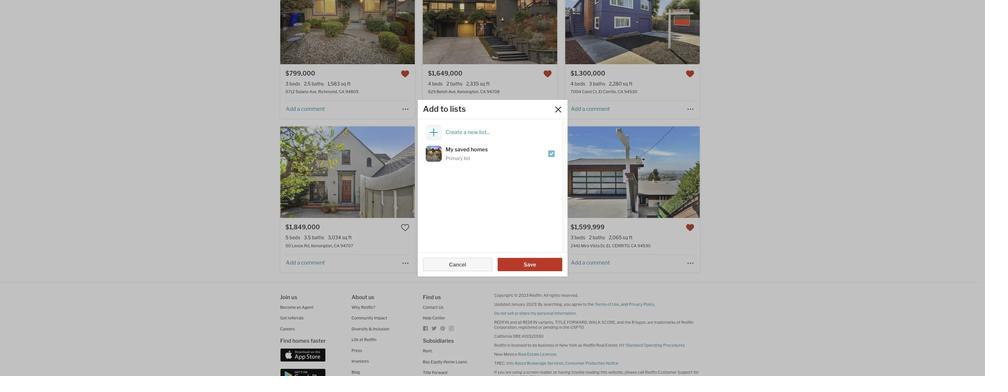 Task type: describe. For each thing, give the bounding box(es) containing it.
1 vertical spatial 94530
[[638, 243, 651, 248]]

find us
[[423, 294, 441, 301]]

1 photo of 50 lenox rd, kensington, ca 94707 image from the left
[[146, 127, 280, 218]]

blog button
[[352, 370, 360, 375]]

a down carol
[[582, 106, 585, 112]]

ft for $1,599,999
[[629, 235, 633, 241]]

support
[[678, 370, 693, 375]]

services
[[548, 361, 564, 366]]

redfin and all redfin variants, title forward, walk score, and the r logos, are trademarks of redfin corporation, registered or pending in the uspto.
[[494, 320, 694, 330]]

list...
[[479, 129, 490, 136]]

us for find us
[[435, 294, 441, 301]]

1 redfin from the left
[[494, 320, 509, 325]]

sq for $1,300,000
[[623, 81, 628, 87]]

beds for $1,849,000
[[290, 235, 300, 241]]

0 vertical spatial or
[[515, 311, 519, 316]]

contact
[[423, 305, 438, 310]]

favorite button checkbox for $1,599,999
[[686, 224, 695, 232]]

favorite button image for $1,649,000
[[544, 70, 552, 78]]

and left all
[[510, 320, 517, 325]]

a inside if you are using a screen reader, or having trouble reading this website, please call redfin customer support for help at
[[523, 370, 526, 375]]

4 for $1,300,000
[[571, 81, 574, 87]]

favorite button image for $799,000
[[401, 70, 410, 78]]

mira
[[581, 243, 589, 248]]

new mexico real estate licenses
[[494, 352, 557, 357]]

3 baths
[[589, 81, 605, 87]]

uspto.
[[571, 325, 585, 330]]

0 vertical spatial new
[[560, 343, 568, 348]]

mexico
[[504, 352, 517, 357]]

ny standard operating procedures link
[[619, 343, 685, 348]]

ca down 2,280 sq ft
[[618, 89, 624, 94]]

2 baths for $1,599,999
[[589, 235, 605, 241]]

add a comment button for $799,000
[[286, 106, 325, 112]]

redfin is licensed to do business in new york as redfin real estate. ny standard operating procedures
[[494, 343, 685, 348]]

an
[[297, 305, 301, 310]]

are inside the redfin and all redfin variants, title forward, walk score, and the r logos, are trademarks of redfin corporation, registered or pending in the uspto.
[[647, 320, 653, 325]]

is
[[508, 343, 511, 348]]

redfin twitter image
[[432, 326, 437, 331]]

3 for $799,000
[[286, 81, 289, 87]]

2.5
[[304, 81, 311, 87]]

licenses
[[540, 352, 557, 357]]

0 vertical spatial at
[[360, 337, 363, 342]]

cerrito,
[[612, 243, 630, 248]]

website,
[[608, 370, 624, 375]]

beds for $1,300,000
[[575, 81, 586, 87]]

life at redfin button
[[352, 337, 376, 342]]

1 horizontal spatial real
[[597, 343, 605, 348]]

contact us
[[423, 305, 444, 310]]

redfin?
[[361, 305, 375, 310]]

add a comment for $1,300,000
[[571, 106, 610, 112]]

blog
[[352, 370, 360, 375]]

york
[[569, 343, 577, 348]]

add a comment button for $1,599,999
[[571, 260, 611, 266]]

reading
[[586, 370, 600, 375]]

©
[[515, 293, 518, 298]]

My saved homes checkbox
[[418, 146, 563, 162]]

press
[[352, 348, 362, 353]]

beds for $1,599,999
[[575, 235, 585, 241]]

forward,
[[567, 320, 588, 325]]

ft for $799,000
[[347, 81, 351, 87]]

trouble
[[572, 370, 585, 375]]

rent.
[[423, 349, 433, 354]]

do not sell or share my personal information link
[[494, 311, 576, 316]]

sq for $799,000
[[341, 81, 346, 87]]

us for about us
[[369, 294, 374, 301]]

0 vertical spatial .
[[655, 302, 655, 307]]

7004 carol ct, el cerrito, ca 94530
[[571, 89, 638, 94]]

$799,000
[[286, 70, 315, 77]]

a down lenox
[[297, 260, 300, 266]]

become an agent button
[[280, 305, 314, 310]]

as
[[578, 343, 583, 348]]

vista
[[590, 243, 600, 248]]

ca for $1,849,000
[[334, 243, 340, 248]]

reserved.
[[561, 293, 578, 298]]

redfin inside the redfin and all redfin variants, title forward, walk score, and the r logos, are trademarks of redfin corporation, registered or pending in the uspto.
[[681, 320, 694, 325]]

rights
[[549, 293, 560, 298]]

baths for $799,000
[[312, 81, 324, 87]]

favorite button image for $1,599,999
[[686, 224, 695, 232]]

0 vertical spatial about
[[352, 294, 367, 301]]

baths for $1,300,000
[[593, 81, 605, 87]]

walk
[[589, 320, 601, 325]]

careers button
[[280, 327, 295, 332]]

customer
[[658, 370, 677, 375]]

privacy
[[629, 302, 643, 307]]

home
[[444, 359, 455, 364]]

lists
[[450, 104, 466, 114]]

diversity
[[352, 327, 368, 332]]

title forward button
[[423, 370, 447, 375]]

life
[[352, 337, 359, 342]]

investors
[[352, 359, 369, 364]]

beds for $1,649,000
[[432, 81, 443, 87]]

cerrito,
[[603, 89, 617, 94]]

2023
[[519, 293, 529, 298]]

0 vertical spatial 94530
[[624, 89, 638, 94]]

0 horizontal spatial the
[[564, 325, 570, 330]]

you inside if you are using a screen reader, or having trouble reading this website, please call redfin customer support for help at
[[498, 370, 505, 375]]

help center button
[[423, 316, 445, 321]]

registered
[[519, 325, 538, 330]]

get referrals
[[280, 316, 304, 321]]

estate.
[[606, 343, 619, 348]]

3 photo of 7004 carol ct, el cerrito, ca 94530 image from the left
[[700, 0, 835, 64]]

1 horizontal spatial the
[[588, 302, 594, 307]]

4 beds for $1,649,000
[[428, 81, 443, 87]]

favorite button checkbox for $799,000
[[401, 70, 410, 78]]

or inside if you are using a screen reader, or having trouble reading this website, please call redfin customer support for help at
[[554, 370, 557, 375]]

ft for $1,849,000
[[348, 235, 352, 241]]

please
[[625, 370, 637, 375]]

2 for $1,599,999
[[589, 235, 592, 241]]

help
[[494, 375, 502, 376]]

1 horizontal spatial ,
[[619, 302, 620, 307]]

subsidiaries
[[423, 338, 454, 344]]

baths for $1,849,000
[[312, 235, 324, 241]]

using
[[512, 370, 522, 375]]

us
[[439, 305, 444, 310]]

for
[[694, 370, 699, 375]]

add to lists element
[[423, 104, 546, 114]]

primary
[[446, 155, 463, 161]]

info about brokerage services link
[[507, 361, 564, 366]]

2441 mira vista dr, el cerrito, ca 94530
[[571, 243, 651, 248]]

comment for $799,000
[[301, 106, 325, 112]]

2 baths for $1,649,000
[[447, 81, 463, 87]]

0 horizontal spatial in
[[555, 343, 559, 348]]

el
[[606, 243, 611, 248]]

1 horizontal spatial to
[[528, 343, 532, 348]]

notice
[[606, 361, 619, 366]]

add to lists dialog
[[418, 100, 568, 277]]

beloit
[[437, 89, 448, 94]]

download the redfin app from the google play store image
[[280, 369, 326, 376]]

dre
[[513, 334, 521, 339]]

#01521930
[[522, 334, 544, 339]]

solano
[[296, 89, 309, 94]]

sq for $1,599,999
[[623, 235, 628, 241]]

score,
[[602, 320, 616, 325]]

cancel button
[[423, 258, 492, 271]]

of inside the redfin and all redfin variants, title forward, walk score, and the r logos, are trademarks of redfin corporation, registered or pending in the uspto.
[[677, 320, 681, 325]]

add a comment for $799,000
[[286, 106, 325, 112]]

community
[[352, 316, 373, 321]]

create
[[446, 129, 463, 136]]

add inside dialog
[[423, 104, 439, 114]]

3,034
[[328, 235, 341, 241]]

1 horizontal spatial about
[[515, 361, 526, 366]]

r
[[632, 320, 635, 325]]

1 photo of 6823 glen mawr ave, el cerrito, ca 94530 image from the left
[[288, 127, 423, 218]]

loans
[[456, 359, 467, 364]]

2 photo of 2441 mira vista dr, el cerrito, ca 94530 image from the left
[[565, 127, 700, 218]]

1 horizontal spatial you
[[564, 302, 571, 307]]

a left lists on the left top of page
[[440, 106, 443, 112]]

if you are using a screen reader, or having trouble reading this website, please call redfin customer support for help at
[[494, 370, 699, 376]]

2 photo of 50 lenox rd, kensington, ca 94707 image from the left
[[280, 127, 415, 218]]

2.5 baths
[[304, 81, 324, 87]]

3 photo of 2441 mira vista dr, el cerrito, ca 94530 image from the left
[[700, 127, 835, 218]]

title forward
[[423, 370, 447, 375]]

0 horizontal spatial ,
[[564, 361, 564, 366]]

2 photo of 7004 carol ct, el cerrito, ca 94530 image from the left
[[565, 0, 700, 64]]

personal
[[537, 311, 553, 316]]

why
[[352, 305, 360, 310]]

estate
[[527, 352, 539, 357]]

$1,300,000
[[571, 70, 605, 77]]

and right score,
[[617, 320, 624, 325]]

4 for $1,649,000
[[428, 81, 431, 87]]

redfin down &
[[364, 337, 376, 342]]

richmond,
[[318, 89, 338, 94]]

comment for $1,849,000
[[301, 260, 325, 266]]

or inside the redfin and all redfin variants, title forward, walk score, and the r logos, are trademarks of redfin corporation, registered or pending in the uspto.
[[539, 325, 543, 330]]

download the redfin app on the apple app store image
[[280, 349, 326, 362]]



Task type: vqa. For each thing, say whether or not it's contained in the screenshot.
rightmost 'us'
yes



Task type: locate. For each thing, give the bounding box(es) containing it.
ca down 3,034
[[334, 243, 340, 248]]

2 4 beds from the left
[[571, 81, 586, 87]]

0 vertical spatial 3 beds
[[286, 81, 300, 87]]

to inside dialog
[[440, 104, 448, 114]]

of right trademarks
[[677, 320, 681, 325]]

3 beds
[[286, 81, 300, 87], [571, 235, 585, 241]]

if
[[494, 370, 497, 375]]

beds right 5
[[290, 235, 300, 241]]

0 vertical spatial find
[[423, 294, 434, 301]]

2 photo of 6823 glen mawr ave, el cerrito, ca 94530 image from the left
[[423, 127, 557, 218]]

redfin inside if you are using a screen reader, or having trouble reading this website, please call redfin customer support for help at
[[645, 370, 657, 375]]

0 horizontal spatial 4
[[428, 81, 431, 87]]

favorite button image for $1,300,000
[[686, 70, 695, 78]]

why redfin? button
[[352, 305, 375, 310]]

operating
[[644, 343, 663, 348]]

0 vertical spatial are
[[647, 320, 653, 325]]

3 beds for $799,000
[[286, 81, 300, 87]]

policy
[[644, 302, 655, 307]]

2 horizontal spatial or
[[554, 370, 557, 375]]

beds up beloit at the left top of page
[[432, 81, 443, 87]]

0 horizontal spatial or
[[515, 311, 519, 316]]

add a comment for $1,849,000
[[286, 260, 325, 266]]

0 horizontal spatial favorite button checkbox
[[401, 70, 410, 78]]

diversity & inclusion button
[[352, 327, 390, 332]]

the left r
[[625, 320, 631, 325]]

press button
[[352, 348, 362, 353]]

4
[[428, 81, 431, 87], [571, 81, 574, 87]]

real left estate. on the right
[[597, 343, 605, 348]]

ave, for $799,000
[[309, 89, 317, 94]]

photo of 6823 glen mawr ave, el cerrito, ca 94530 image
[[288, 127, 423, 218], [423, 127, 557, 218], [557, 127, 692, 218]]

1 vertical spatial of
[[677, 320, 681, 325]]

kensington, down 3.5 baths
[[311, 243, 333, 248]]

1 vertical spatial about
[[515, 361, 526, 366]]

beds up the 7004
[[575, 81, 586, 87]]

ave, down 2.5 baths
[[309, 89, 317, 94]]

the left uspto.
[[564, 325, 570, 330]]

baths up the vista on the bottom of page
[[593, 235, 605, 241]]

january
[[511, 302, 526, 307]]

2,065
[[609, 235, 622, 241]]

, left privacy
[[619, 302, 620, 307]]

0 horizontal spatial of
[[608, 302, 611, 307]]

redfin right trademarks
[[681, 320, 694, 325]]

3 up 2441
[[571, 235, 574, 241]]

find for find us
[[423, 294, 434, 301]]

to left do
[[528, 343, 532, 348]]

2 for $1,649,000
[[447, 81, 449, 87]]

about up why
[[352, 294, 367, 301]]

0 horizontal spatial at
[[360, 337, 363, 342]]

3 us from the left
[[435, 294, 441, 301]]

call
[[638, 370, 644, 375]]

beds for $799,000
[[290, 81, 300, 87]]

3 for $1,599,999
[[571, 235, 574, 241]]

the left the "terms"
[[588, 302, 594, 307]]

new
[[560, 343, 568, 348], [494, 352, 503, 357]]

2 favorite button checkbox from the left
[[544, 70, 552, 78]]

0 horizontal spatial 3
[[286, 81, 289, 87]]

equity
[[431, 359, 443, 364]]

0 horizontal spatial favorite button checkbox
[[401, 224, 410, 232]]

ft up 94708
[[486, 81, 490, 87]]

redfin pinterest image
[[440, 326, 446, 331]]

0 horizontal spatial favorite button image
[[544, 70, 552, 78]]

a left cancel
[[440, 260, 443, 266]]

. down agree
[[576, 311, 577, 316]]

favorite button checkbox for $1,649,000
[[544, 70, 552, 78]]

at inside if you are using a screen reader, or having trouble reading this website, please call redfin customer support for help at
[[503, 375, 507, 376]]

new
[[468, 129, 478, 136]]

logos,
[[636, 320, 647, 325]]

5 beds
[[286, 235, 300, 241]]

join
[[280, 294, 290, 301]]

searching,
[[544, 302, 563, 307]]

ca down 1,583 sq ft
[[339, 89, 345, 94]]

are right logos, at the right of page
[[647, 320, 653, 325]]

copyright:
[[494, 293, 514, 298]]

favorite button checkbox for $1,300,000
[[686, 70, 695, 78]]

title
[[423, 370, 431, 375]]

terms of use link
[[595, 302, 619, 307]]

0 horizontal spatial 4 beds
[[428, 81, 443, 87]]

1 vertical spatial .
[[576, 311, 577, 316]]

0 horizontal spatial to
[[440, 104, 448, 114]]

1 vertical spatial favorite button image
[[686, 224, 695, 232]]

help center
[[423, 316, 445, 321]]

redfin instagram image
[[449, 326, 454, 331]]

redfin
[[681, 320, 694, 325], [364, 337, 376, 342], [494, 343, 507, 348], [583, 343, 596, 348], [645, 370, 657, 375]]

0 horizontal spatial 2
[[447, 81, 449, 87]]

1 horizontal spatial 4
[[571, 81, 574, 87]]

0 horizontal spatial homes
[[292, 338, 310, 344]]

baths up the 5712 solano ave, richmond, ca 94805
[[312, 81, 324, 87]]

copyright: © 2023 redfin. all rights reserved.
[[494, 293, 578, 298]]

1 vertical spatial homes
[[292, 338, 310, 344]]

add a comment for $1,599,999
[[571, 260, 610, 266]]

1 horizontal spatial in
[[559, 325, 563, 330]]

1 horizontal spatial homes
[[471, 146, 488, 153]]

94530 down 2,280 sq ft
[[624, 89, 638, 94]]

1 photo of 2441 mira vista dr, el cerrito, ca 94530 image from the left
[[431, 127, 566, 218]]

1 vertical spatial in
[[555, 343, 559, 348]]

sq right 2,335
[[480, 81, 485, 87]]

2 baths
[[447, 81, 463, 87], [589, 235, 605, 241]]

ft up cerrito,
[[629, 235, 633, 241]]

or right sell
[[515, 311, 519, 316]]

ft
[[347, 81, 351, 87], [486, 81, 490, 87], [629, 81, 633, 87], [348, 235, 352, 241], [629, 235, 633, 241]]

3 beds up 5712
[[286, 81, 300, 87]]

1 4 beds from the left
[[428, 81, 443, 87]]

not
[[500, 311, 507, 316]]

find up the contact
[[423, 294, 434, 301]]

1 vertical spatial or
[[539, 325, 543, 330]]

privacy policy link
[[629, 302, 655, 307]]

0 horizontal spatial 3 beds
[[286, 81, 300, 87]]

3 beds up 2441
[[571, 235, 585, 241]]

1 ave, from the left
[[309, 89, 317, 94]]

1 vertical spatial find
[[280, 338, 291, 344]]

at
[[360, 337, 363, 342], [503, 375, 507, 376]]

redfin down not
[[494, 320, 509, 325]]

0 horizontal spatial you
[[498, 370, 505, 375]]

favorite button checkbox for $1,849,000
[[401, 224, 410, 232]]

1 vertical spatial real
[[518, 352, 526, 357]]

1 horizontal spatial at
[[503, 375, 507, 376]]

find homes faster
[[280, 338, 326, 344]]

photo of 2441 mira vista dr, el cerrito, ca 94530 image
[[431, 127, 566, 218], [565, 127, 700, 218], [700, 127, 835, 218]]

4 beds up the 7004
[[571, 81, 586, 87]]

comment
[[301, 106, 325, 112], [444, 106, 468, 112], [586, 106, 610, 112], [301, 260, 325, 266], [444, 260, 468, 266], [586, 260, 610, 266]]

0 vertical spatial in
[[559, 325, 563, 330]]

pending
[[543, 325, 559, 330]]

3 photo of 50 lenox rd, kensington, ca 94707 image from the left
[[415, 127, 549, 218]]

1 horizontal spatial are
[[647, 320, 653, 325]]

sq right 1,583
[[341, 81, 346, 87]]

2 baths up 629 beloit ave, kensington, ca 94708
[[447, 81, 463, 87]]

or left pending
[[539, 325, 543, 330]]

2 photo of 629 beloit ave, kensington, ca 94708 image from the left
[[423, 0, 557, 64]]

a left new
[[464, 129, 467, 136]]

0 horizontal spatial about
[[352, 294, 367, 301]]

sq right '2,280'
[[623, 81, 628, 87]]

0 horizontal spatial redfin
[[494, 320, 509, 325]]

3 favorite button checkbox from the left
[[686, 70, 695, 78]]

all
[[518, 320, 522, 325]]

community impact button
[[352, 316, 387, 321]]

1 horizontal spatial ave,
[[449, 89, 456, 94]]

trec:
[[494, 361, 506, 366]]

1 photo of 629 beloit ave, kensington, ca 94708 image from the left
[[288, 0, 423, 64]]

0 vertical spatial favorite button image
[[544, 70, 552, 78]]

bay equity home loans
[[423, 359, 467, 364]]

or down the services
[[554, 370, 557, 375]]

1 horizontal spatial us
[[369, 294, 374, 301]]

at right life
[[360, 337, 363, 342]]

2 horizontal spatial favorite button checkbox
[[686, 70, 695, 78]]

94530 right cerrito,
[[638, 243, 651, 248]]

$1,599,999
[[571, 224, 605, 231]]

1 photo of 7004 carol ct, el cerrito, ca 94530 image from the left
[[431, 0, 566, 64]]

3 up 5712
[[286, 81, 289, 87]]

redfin facebook image
[[423, 326, 428, 331]]

1 favorite button checkbox from the left
[[401, 224, 410, 232]]

homes up download the redfin app on the apple app store image
[[292, 338, 310, 344]]

3 photo of 629 beloit ave, kensington, ca 94708 image from the left
[[557, 0, 692, 64]]

redfin down my
[[523, 320, 537, 325]]

ft up "94707"
[[348, 235, 352, 241]]

1 us from the left
[[291, 294, 297, 301]]

sq for $1,649,000
[[480, 81, 485, 87]]

4 beds for $1,300,000
[[571, 81, 586, 87]]

el
[[599, 89, 602, 94]]

2
[[447, 81, 449, 87], [589, 235, 592, 241]]

94805
[[345, 89, 359, 94]]

saved
[[455, 146, 470, 153]]

4 up 629
[[428, 81, 431, 87]]

information
[[554, 311, 576, 316]]

a down mira
[[582, 260, 585, 266]]

in right business
[[555, 343, 559, 348]]

0 horizontal spatial kensington,
[[311, 243, 333, 248]]

photo of 7004 carol ct, el cerrito, ca 94530 image
[[431, 0, 566, 64], [565, 0, 700, 64], [700, 0, 835, 64]]

50 lenox rd, kensington, ca 94707
[[286, 243, 353, 248]]

to right agree
[[583, 302, 587, 307]]

us up us
[[435, 294, 441, 301]]

ft right '2,280'
[[629, 81, 633, 87]]

baths up 629 beloit ave, kensington, ca 94708
[[450, 81, 463, 87]]

of left use
[[608, 302, 611, 307]]

baths up el
[[593, 81, 605, 87]]

1 vertical spatial new
[[494, 352, 503, 357]]

add a comment button for $1,849,000
[[286, 260, 325, 266]]

do
[[532, 343, 537, 348]]

ft up 94805
[[347, 81, 351, 87]]

1 horizontal spatial or
[[539, 325, 543, 330]]

1 vertical spatial 3 beds
[[571, 235, 585, 241]]

ave, for $1,649,000
[[449, 89, 456, 94]]

0 horizontal spatial us
[[291, 294, 297, 301]]

about up the using
[[515, 361, 526, 366]]

1 horizontal spatial .
[[655, 302, 655, 307]]

2 up the vista on the bottom of page
[[589, 235, 592, 241]]

redfin right as
[[583, 343, 596, 348]]

sq for $1,849,000
[[342, 235, 347, 241]]

1 horizontal spatial new
[[560, 343, 568, 348]]

2 4 from the left
[[571, 81, 574, 87]]

about us
[[352, 294, 374, 301]]

terms
[[595, 302, 607, 307]]

add a comment button for $1,300,000
[[571, 106, 611, 112]]

94707
[[341, 243, 353, 248]]

sq up "94707"
[[342, 235, 347, 241]]

0 vertical spatial ,
[[619, 302, 620, 307]]

ca for $1,649,000
[[480, 89, 486, 94]]

carol
[[582, 89, 592, 94]]

us for join us
[[291, 294, 297, 301]]

kensington, down 2,335
[[457, 89, 479, 94]]

new up trec:
[[494, 352, 503, 357]]

favorite button image for $1,849,000
[[401, 224, 410, 232]]

0 vertical spatial 2
[[447, 81, 449, 87]]

homes right saved in the top left of the page
[[471, 146, 488, 153]]

save
[[524, 262, 536, 268]]

baths up 50 lenox rd, kensington, ca 94707
[[312, 235, 324, 241]]

us right join
[[291, 294, 297, 301]]

redfin right call
[[645, 370, 657, 375]]

beds up 5712
[[290, 81, 300, 87]]

center
[[432, 316, 445, 321]]

a right the using
[[523, 370, 526, 375]]

photo of 5712 solano ave, richmond, ca 94805 image
[[146, 0, 280, 64], [280, 0, 415, 64], [415, 0, 549, 64], [426, 146, 442, 162]]

1 vertical spatial 2
[[589, 235, 592, 241]]

my
[[446, 146, 454, 153]]

1 horizontal spatial redfin
[[523, 320, 537, 325]]

1 horizontal spatial favorite button checkbox
[[686, 224, 695, 232]]

4 up the 7004
[[571, 81, 574, 87]]

. right privacy
[[655, 302, 655, 307]]

and right use
[[621, 302, 628, 307]]

2441
[[571, 243, 580, 248]]

in right pending
[[559, 325, 563, 330]]

2 favorite button checkbox from the left
[[686, 224, 695, 232]]

favorite button image
[[401, 70, 410, 78], [686, 70, 695, 78], [401, 224, 410, 232]]

to left lists on the left top of page
[[440, 104, 448, 114]]

629
[[428, 89, 436, 94]]

at right help
[[503, 375, 507, 376]]

licensed
[[511, 343, 527, 348]]

2,065 sq ft
[[609, 235, 633, 241]]

0 horizontal spatial real
[[518, 352, 526, 357]]

new left york
[[560, 343, 568, 348]]

1 horizontal spatial kensington,
[[457, 89, 479, 94]]

0 vertical spatial kensington,
[[457, 89, 479, 94]]

beds up 2441
[[575, 235, 585, 241]]

2 horizontal spatial us
[[435, 294, 441, 301]]

find down careers
[[280, 338, 291, 344]]

$1,649,000
[[428, 70, 463, 77]]

2 baths up the vista on the bottom of page
[[589, 235, 605, 241]]

1 vertical spatial to
[[583, 302, 587, 307]]

to
[[440, 104, 448, 114], [583, 302, 587, 307], [528, 343, 532, 348]]

real down licensed
[[518, 352, 526, 357]]

0 horizontal spatial find
[[280, 338, 291, 344]]

cancel
[[449, 262, 466, 268]]

2 up beloit at the left top of page
[[447, 81, 449, 87]]

1 vertical spatial ,
[[564, 361, 564, 366]]

you up the information
[[564, 302, 571, 307]]

ca down 2,335 sq ft
[[480, 89, 486, 94]]

2 horizontal spatial to
[[583, 302, 587, 307]]

0 vertical spatial real
[[597, 343, 605, 348]]

are inside if you are using a screen reader, or having trouble reading this website, please call redfin customer support for help at
[[506, 370, 512, 375]]

2 horizontal spatial 3
[[589, 81, 592, 87]]

1 horizontal spatial 2 baths
[[589, 235, 605, 241]]

4 beds up 629
[[428, 81, 443, 87]]

photo of 50 lenox rd, kensington, ca 94707 image
[[146, 127, 280, 218], [280, 127, 415, 218], [415, 127, 549, 218]]

0 horizontal spatial new
[[494, 352, 503, 357]]

1 horizontal spatial 3 beds
[[571, 235, 585, 241]]

2 us from the left
[[369, 294, 374, 301]]

0 vertical spatial to
[[440, 104, 448, 114]]

of
[[608, 302, 611, 307], [677, 320, 681, 325]]

get referrals button
[[280, 316, 304, 321]]

lenox
[[292, 243, 303, 248]]

0 vertical spatial homes
[[471, 146, 488, 153]]

procedures
[[663, 343, 685, 348]]

become
[[280, 305, 296, 310]]

1 horizontal spatial of
[[677, 320, 681, 325]]

0 horizontal spatial are
[[506, 370, 512, 375]]

1 horizontal spatial favorite button checkbox
[[544, 70, 552, 78]]

protection
[[586, 361, 605, 366]]

add a comment button
[[286, 106, 325, 112], [428, 106, 468, 112], [571, 106, 611, 112], [286, 260, 325, 266], [428, 260, 468, 266], [571, 260, 611, 266]]

real
[[597, 343, 605, 348], [518, 352, 526, 357]]

2 horizontal spatial the
[[625, 320, 631, 325]]

agent
[[302, 305, 314, 310]]

2,335 sq ft
[[466, 81, 490, 87]]

1 horizontal spatial 2
[[589, 235, 592, 241]]

ca for $799,000
[[339, 89, 345, 94]]

baths for $1,599,999
[[593, 235, 605, 241]]

1 horizontal spatial 4 beds
[[571, 81, 586, 87]]

2 redfin from the left
[[523, 320, 537, 325]]

1 vertical spatial at
[[503, 375, 507, 376]]

0 vertical spatial 2 baths
[[447, 81, 463, 87]]

you right if
[[498, 370, 505, 375]]

photo of 5712 solano ave, richmond, ca 94805 image inside add to lists dialog
[[426, 146, 442, 162]]

homes inside my saved homes primary list
[[471, 146, 488, 153]]

sq up cerrito,
[[623, 235, 628, 241]]

3 beds for $1,599,999
[[571, 235, 585, 241]]

us up redfin?
[[369, 294, 374, 301]]

.
[[655, 302, 655, 307], [576, 311, 577, 316]]

favorite button image
[[544, 70, 552, 78], [686, 224, 695, 232]]

1 vertical spatial are
[[506, 370, 512, 375]]

my saved homes primary list
[[446, 146, 488, 161]]

1 vertical spatial 2 baths
[[589, 235, 605, 241]]

kensington, for $1,649,000
[[457, 89, 479, 94]]

screen
[[526, 370, 539, 375]]

2 ave, from the left
[[449, 89, 456, 94]]

are left the using
[[506, 370, 512, 375]]

favorite button checkbox
[[401, 70, 410, 78], [544, 70, 552, 78], [686, 70, 695, 78]]

photo of 629 beloit ave, kensington, ca 94708 image
[[288, 0, 423, 64], [423, 0, 557, 64], [557, 0, 692, 64]]

0 vertical spatial of
[[608, 302, 611, 307]]

7004
[[571, 89, 581, 94]]

baths for $1,649,000
[[450, 81, 463, 87]]

a inside button
[[464, 129, 467, 136]]

a down solano
[[297, 106, 300, 112]]

1,583 sq ft
[[328, 81, 351, 87]]

rd,
[[304, 243, 310, 248]]

you
[[564, 302, 571, 307], [498, 370, 505, 375]]

redfin left is
[[494, 343, 507, 348]]

find for find homes faster
[[280, 338, 291, 344]]

1 favorite button checkbox from the left
[[401, 70, 410, 78]]

homes
[[471, 146, 488, 153], [292, 338, 310, 344]]

kensington, for $1,849,000
[[311, 243, 333, 248]]

0 horizontal spatial 2 baths
[[447, 81, 463, 87]]

1 horizontal spatial 3
[[571, 235, 574, 241]]

1 horizontal spatial favorite button image
[[686, 224, 695, 232]]

, up having
[[564, 361, 564, 366]]

ave, right beloit at the left top of page
[[449, 89, 456, 94]]

referrals
[[288, 316, 304, 321]]

1 horizontal spatial find
[[423, 294, 434, 301]]

ca right cerrito,
[[631, 243, 637, 248]]

dr,
[[601, 243, 606, 248]]

create a new list... button
[[426, 124, 555, 140]]

and
[[621, 302, 628, 307], [510, 320, 517, 325], [617, 320, 624, 325]]

0 vertical spatial you
[[564, 302, 571, 307]]

1 4 from the left
[[428, 81, 431, 87]]

3 photo of 6823 glen mawr ave, el cerrito, ca 94530 image from the left
[[557, 127, 692, 218]]

1 vertical spatial kensington,
[[311, 243, 333, 248]]

ft for $1,300,000
[[629, 81, 633, 87]]

ft for $1,649,000
[[486, 81, 490, 87]]

comment for $1,300,000
[[586, 106, 610, 112]]

3 up carol
[[589, 81, 592, 87]]

2 vertical spatial or
[[554, 370, 557, 375]]

0 horizontal spatial .
[[576, 311, 577, 316]]

consumer protection notice link
[[565, 361, 619, 366]]

comment for $1,599,999
[[586, 260, 610, 266]]

in inside the redfin and all redfin variants, title forward, walk score, and the r logos, are trademarks of redfin corporation, registered or pending in the uspto.
[[559, 325, 563, 330]]

favorite button checkbox
[[401, 224, 410, 232], [686, 224, 695, 232]]



